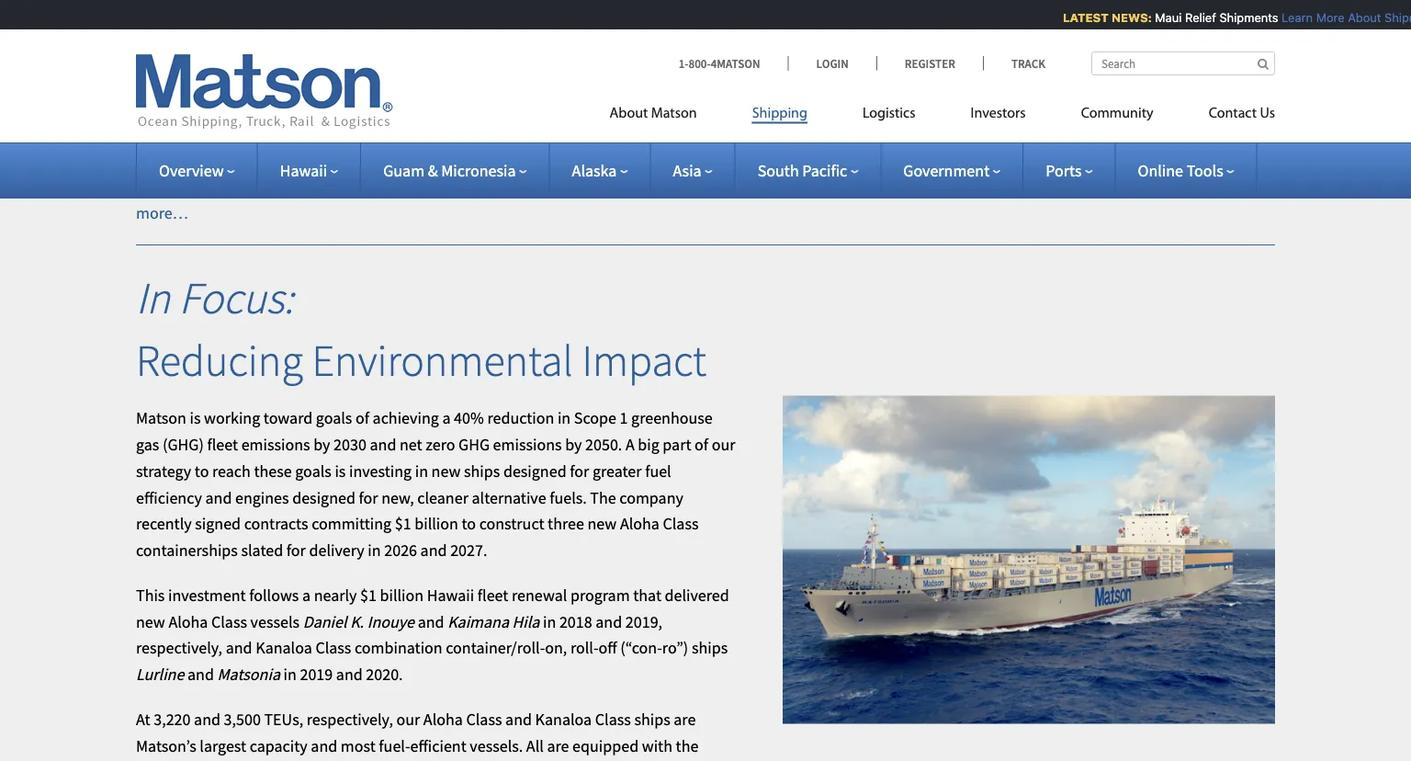 Task type: locate. For each thing, give the bounding box(es) containing it.
kanaloa up all
[[535, 709, 592, 730]]

and up matsonia
[[226, 638, 252, 658]]

2 vertical spatial new
[[136, 611, 165, 632]]

0 horizontal spatial our
[[342, 176, 365, 197]]

hawaii inside this investment follows a nearly $1 billion hawaii fleet renewal program that delivered new aloha class vessels
[[427, 585, 474, 605]]

are
[[368, 78, 391, 99], [674, 709, 696, 730], [547, 735, 569, 756]]

1 horizontal spatial a
[[443, 408, 451, 428]]

fleet inside a leader in pacific shipping, matson's ocean transportation service is recognized for its industry leading on-time arrival performance and award-winning customer service. our diversified fleet features purpose-built containerships, as well as combination container and roll-on, roll-off vessels and specially designed container barges. matson's ships and assets are u.s.-built, u.s.-crewed and u.s.-operated, which provide significant advantages in the integrated trade lanes that we operate.
[[296, 52, 327, 73]]

2 vertical spatial aloha
[[424, 709, 463, 730]]

to right customers
[[274, 176, 288, 197]]

cleaner
[[418, 487, 469, 508]]

goals up 2030
[[316, 408, 352, 428]]

0 horizontal spatial combination
[[355, 638, 443, 658]]

fleet inside matson is working toward goals of achieving a 40% reduction in scope 1 greenhouse gas (ghg) fleet emissions by 2030 and net zero ghg emissions by 2050. a big part of our strategy to reach these goals is investing in new ships designed for greater fuel efficiency and engines designed for new, cleaner alternative fuels. the company recently signed contracts committing $1 billion to construct three new aloha class containerships slated for delivery in 2026 and 2027.
[[207, 434, 238, 455]]

off inside in 2018 and 2019, respectively, and kanaloa class combination container/roll-on, roll-off ("con-ro") ships lurline and matsonia in 2019 and 2020.
[[599, 638, 617, 658]]

respectively, inside in 2018 and 2019, respectively, and kanaloa class combination container/roll-on, roll-off ("con-ro") ships lurline and matsonia in 2019 and 2020.
[[136, 638, 223, 658]]

$1 inside this investment follows a nearly $1 billion hawaii fleet renewal program that delivered new aloha class vessels
[[360, 585, 377, 605]]

the up investors
[[960, 78, 983, 99]]

2 vertical spatial a
[[302, 585, 311, 605]]

1 horizontal spatial rely
[[1168, 123, 1194, 144]]

more
[[1312, 11, 1340, 24]]

and left assets
[[293, 78, 319, 99]]

1 horizontal spatial service
[[539, 25, 588, 46]]

, up continually
[[607, 150, 611, 170]]

purpose-
[[390, 52, 452, 73]]

on down since
[[320, 176, 338, 197]]

1 vertical spatial kanaloa
[[535, 709, 592, 730]]

shipping,
[[260, 25, 324, 46]]

designed inside a leader in pacific shipping, matson's ocean transportation service is recognized for its industry leading on-time arrival performance and award-winning customer service. our diversified fleet features purpose-built containerships, as well as combination container and roll-on, roll-off vessels and specially designed container barges. matson's ships and assets are u.s.-built, u.s.-crewed and u.s.-operated, which provide significant advantages in the integrated trade lanes that we operate.
[[1106, 52, 1169, 73]]

new down 'this'
[[136, 611, 165, 632]]

alaska link down experienced
[[572, 160, 628, 181]]

is left uniquely
[[468, 123, 479, 144]]

for up fuels.
[[570, 460, 589, 481]]

impact
[[582, 332, 707, 387]]

vessels down 'follows'
[[251, 611, 300, 632]]

in 2018 and 2019, respectively, and kanaloa class combination container/roll-on, roll-off ("con-ro") ships lurline and matsonia in 2019 and 2020.
[[136, 611, 728, 685]]

register
[[905, 56, 956, 71]]

service up containerships,
[[539, 25, 588, 46]]

a left the leader
[[136, 25, 145, 46]]

matson's down our
[[190, 78, 250, 99]]

0 horizontal spatial are
[[368, 78, 391, 99]]

2 emissions from the left
[[493, 434, 562, 455]]

1 horizontal spatial micronesia
[[533, 150, 607, 170]]

billion
[[415, 513, 459, 534], [380, 585, 424, 605]]

None search field
[[1092, 51, 1276, 75]]

ships inside in 2018 and 2019, respectively, and kanaloa class combination container/roll-on, roll-off ("con-ro") ships lurline and matsonia in 2019 and 2020.
[[692, 638, 728, 658]]

login link
[[788, 56, 877, 71]]

vessels.
[[470, 735, 523, 756]]

0 horizontal spatial about
[[610, 106, 648, 121]]

are down the features at the left top of the page
[[368, 78, 391, 99]]

matson's
[[327, 25, 388, 46], [190, 78, 250, 99], [244, 150, 304, 170], [136, 735, 196, 756]]

1 horizontal spatial south
[[758, 160, 799, 181]]

ocean up purpose-
[[391, 25, 433, 46]]

0 horizontal spatial asia
[[615, 150, 643, 170]]

matson inside top menu navigation
[[651, 106, 697, 121]]

that inside this investment follows a nearly $1 billion hawaii fleet renewal program that delivered new aloha class vessels
[[633, 585, 662, 605]]

about down the operated,
[[610, 106, 648, 121]]

alaska up vessel
[[432, 150, 476, 170]]

is inside a leader in pacific shipping, matson's ocean transportation service is recognized for its industry leading on-time arrival performance and award-winning customer service. our diversified fleet features purpose-built containerships, as well as combination container and roll-on, roll-off vessels and specially designed container barges. matson's ships and assets are u.s.-built, u.s.-crewed and u.s.-operated, which provide significant advantages in the integrated trade lanes that we operate.
[[591, 25, 602, 46]]

vessels inside this investment follows a nearly $1 billion hawaii fleet renewal program that delivered new aloha class vessels
[[251, 611, 300, 632]]

of inside serving hawaii continuously since 1882, matson is uniquely experienced in carrying the wide range of commodities needed to support economies that rely on ocean transportation. matson's service to
[[816, 123, 830, 144]]

overview
[[159, 160, 224, 181]]

combination
[[666, 52, 754, 73], [355, 638, 443, 658]]

hawaii up 'transportation.'
[[192, 123, 239, 144]]

u.s.- down built
[[466, 78, 499, 99]]

0 horizontal spatial fleet
[[207, 434, 238, 455]]

billion down cleaner
[[415, 513, 459, 534]]

environmental
[[312, 332, 574, 387]]

1 vertical spatial billion
[[380, 585, 424, 605]]

asia link
[[615, 150, 643, 170], [673, 160, 713, 181]]

the inside a leader in pacific shipping, matson's ocean transportation service is recognized for its industry leading on-time arrival performance and award-winning customer service. our diversified fleet features purpose-built containerships, as well as combination container and roll-on, roll-off vessels and specially designed container barges. matson's ships and assets are u.s.-built, u.s.-crewed and u.s.-operated, which provide significant advantages in the integrated trade lanes that we operate.
[[960, 78, 983, 99]]

0 horizontal spatial distribution
[[856, 176, 937, 197]]

2 horizontal spatial designed
[[1106, 52, 1169, 73]]

micronesia
[[533, 150, 607, 170], [441, 160, 516, 181]]

emissions up 'these'
[[241, 434, 310, 455]]

part
[[663, 434, 692, 455]]

a
[[136, 25, 145, 46], [626, 434, 635, 455]]

combination inside a leader in pacific shipping, matson's ocean transportation service is recognized for its industry leading on-time arrival performance and award-winning customer service. our diversified fleet features purpose-built containerships, as well as combination container and roll-on, roll-off vessels and specially designed container barges. matson's ships and assets are u.s.-built, u.s.-crewed and u.s.-operated, which provide significant advantages in the integrated trade lanes that we operate.
[[666, 52, 754, 73]]

industry
[[727, 25, 784, 46]]

that inside a leader in pacific shipping, matson's ocean transportation service is recognized for its industry leading on-time arrival performance and award-winning customer service. our diversified fleet features purpose-built containerships, as well as combination container and roll-on, roll-off vessels and specially designed container barges. matson's ships and assets are u.s.-built, u.s.-crewed and u.s.-operated, which provide significant advantages in the integrated trade lanes that we operate.
[[1140, 78, 1169, 99]]

on, down 2018
[[545, 638, 567, 658]]

about right more
[[1344, 11, 1377, 24]]

0 horizontal spatial $1
[[360, 585, 377, 605]]

and down containerships,
[[553, 78, 579, 99]]

0 horizontal spatial a
[[136, 25, 145, 46]]

1 vertical spatial service
[[307, 150, 356, 170]]

of up key
[[816, 123, 830, 144]]

2 container from the left
[[1172, 52, 1238, 73]]

ships inside at 3,220 and 3,500 teus, respectively, our aloha class and kanaloa class ships are matson's largest capacity and most fuel-efficient vessels. all are equipped with th
[[635, 709, 671, 730]]

$1 up 2026
[[395, 513, 411, 534]]

0 horizontal spatial rely
[[291, 176, 317, 197]]

matson up the &
[[415, 123, 465, 144]]

roll- down time
[[856, 52, 884, 73]]

and right 2026
[[421, 540, 447, 561]]

construct
[[479, 513, 545, 534]]

800-
[[689, 56, 711, 71]]

0 vertical spatial off
[[938, 52, 957, 73]]

0 horizontal spatial designed
[[292, 487, 356, 508]]

class inside matson is working toward goals of achieving a 40% reduction in scope 1 greenhouse gas (ghg) fleet emissions by 2030 and net zero ghg emissions by 2050. a big part of our strategy to reach these goals is investing in new ships designed for greater fuel efficiency and engines designed for new, cleaner alternative fuels. the company recently signed contracts committing $1 billion to construct three new aloha class containerships slated for delivery in 2026 and 2027.
[[663, 513, 699, 534]]

aloha down company
[[620, 513, 660, 534]]

1 emissions from the left
[[241, 434, 310, 455]]

distribution down 'component'
[[856, 176, 937, 197]]

0 horizontal spatial emissions
[[241, 434, 310, 455]]

investing
[[349, 460, 412, 481]]

alaska
[[432, 150, 476, 170], [572, 160, 617, 181]]

0 vertical spatial new
[[432, 460, 461, 481]]

alaska link for the south pacific link under range
[[572, 160, 628, 181]]

aloha inside this investment follows a nearly $1 billion hawaii fleet renewal program that delivered new aloha class vessels
[[169, 611, 208, 632]]

2 horizontal spatial our
[[712, 434, 736, 455]]

1 horizontal spatial off
[[938, 52, 957, 73]]

dependable
[[369, 176, 452, 197]]

a left the 40%
[[443, 408, 451, 428]]

1 horizontal spatial $1
[[395, 513, 411, 534]]

and down program
[[596, 611, 622, 632]]

emissions
[[241, 434, 310, 455], [493, 434, 562, 455]]

u.s.- down purpose-
[[394, 78, 427, 99]]

0 vertical spatial respectively,
[[136, 638, 223, 658]]

specially
[[1042, 52, 1103, 73]]

off
[[938, 52, 957, 73], [599, 638, 617, 658]]

0 vertical spatial ocean
[[391, 25, 433, 46]]

1 horizontal spatial asia
[[673, 160, 702, 181]]

, up the schedules
[[525, 150, 529, 170]]

1-
[[679, 56, 689, 71]]

kanaloa inside at 3,220 and 3,500 teus, respectively, our aloha class and kanaloa class ships are matson's largest capacity and most fuel-efficient vessels. all are equipped with th
[[535, 709, 592, 730]]

0 horizontal spatial as
[[597, 52, 612, 73]]

delivered
[[665, 585, 730, 605]]

on, up the advantages
[[884, 52, 907, 73]]

0 horizontal spatial aloha
[[169, 611, 208, 632]]

1 horizontal spatial alaska link
[[572, 160, 628, 181]]

aloha up 'efficient'
[[424, 709, 463, 730]]

as left well at the top
[[597, 52, 612, 73]]

a
[[810, 150, 819, 170], [443, 408, 451, 428], [302, 585, 311, 605]]

0 horizontal spatial container
[[757, 52, 823, 73]]

efficiency
[[136, 487, 202, 508]]

off down arrival
[[938, 52, 957, 73]]

is left recognized
[[591, 25, 602, 46]]

blue matson logo with ocean, shipping, truck, rail and logistics written beneath it. image
[[136, 54, 393, 130]]

2 vertical spatial are
[[547, 735, 569, 756]]

hawaii link down continuously
[[280, 160, 338, 181]]

k.
[[350, 611, 364, 632]]

0 horizontal spatial by
[[314, 434, 330, 455]]

rely up businesses,
[[1168, 123, 1194, 144]]

1 horizontal spatial pacific
[[747, 150, 793, 170]]

0 horizontal spatial alaska link
[[432, 150, 476, 170]]

barges.
[[136, 78, 186, 99]]

1 horizontal spatial u.s.-
[[466, 78, 499, 99]]

in down net
[[415, 460, 428, 481]]

1 , from the left
[[424, 150, 428, 170]]

1 horizontal spatial as
[[647, 52, 663, 73]]

3,500
[[224, 709, 261, 730]]

aloha down investment
[[169, 611, 208, 632]]

0 horizontal spatial vessels
[[251, 611, 300, 632]]

that up 2019,
[[633, 585, 662, 605]]

and down on-
[[826, 52, 853, 73]]

on
[[1197, 123, 1215, 144], [320, 176, 338, 197], [1049, 176, 1067, 197]]

significant
[[786, 78, 858, 99]]

&
[[428, 160, 438, 181]]

engines
[[235, 487, 289, 508]]

by left 2050.
[[565, 434, 582, 455]]

goals right 'these'
[[295, 460, 332, 481]]

matson up gas
[[136, 408, 187, 428]]

pacific inside a leader in pacific shipping, matson's ocean transportation service is recognized for its industry leading on-time arrival performance and award-winning customer service. our diversified fleet features purpose-built containerships, as well as combination container and roll-on, roll-off vessels and specially designed container barges. matson's ships and assets are u.s.-built, u.s.-crewed and u.s.-operated, which provide significant advantages in the integrated trade lanes that we operate.
[[212, 25, 257, 46]]

1 horizontal spatial roll-
[[856, 52, 884, 73]]

2030
[[334, 434, 367, 455]]

rely inside serving hawaii continuously since 1882, matson is uniquely experienced in carrying the wide range of commodities needed to support economies that rely on ocean transportation. matson's service to
[[1168, 123, 1194, 144]]

("con-
[[621, 638, 663, 658]]

a inside matson is working toward goals of achieving a 40% reduction in scope 1 greenhouse gas (ghg) fleet emissions by 2030 and net zero ghg emissions by 2050. a big part of our strategy to reach these goals is investing in new ships designed for greater fuel efficiency and engines designed for new, cleaner alternative fuels. the company recently signed contracts committing $1 billion to construct three new aloha class containerships slated for delivery in 2026 and 2027.
[[443, 408, 451, 428]]

vessels down performance
[[960, 52, 1009, 73]]

2 horizontal spatial are
[[674, 709, 696, 730]]

matson inside serving hawaii continuously since 1882, matson is uniquely experienced in carrying the wide range of commodities needed to support economies that rely on ocean transportation. matson's service to
[[415, 123, 465, 144]]

1 horizontal spatial learn
[[1277, 11, 1309, 24]]

2019
[[300, 664, 333, 685]]

learn inside learn more…
[[1199, 176, 1238, 197]]

investment
[[168, 585, 246, 605]]

1 vertical spatial learn
[[1199, 176, 1238, 197]]

1 horizontal spatial ocean
[[1218, 123, 1260, 144]]

in focus: reducing environmental impact
[[136, 270, 707, 387]]

on right located
[[1049, 176, 1067, 197]]

ro")
[[663, 638, 689, 658]]

combination inside in 2018 and 2019, respectively, and kanaloa class combination container/roll-on, roll-off ("con-ro") ships lurline and matsonia in 2019 and 2020.
[[355, 638, 443, 658]]

1 vertical spatial fleet
[[207, 434, 238, 455]]

roll- down 2018
[[571, 638, 599, 658]]

0 vertical spatial our
[[342, 176, 365, 197]]

a inside matson is working toward goals of achieving a 40% reduction in scope 1 greenhouse gas (ghg) fleet emissions by 2030 and net zero ghg emissions by 2050. a big part of our strategy to reach these goals is investing in new ships designed for greater fuel efficiency and engines designed for new, cleaner alternative fuels. the company recently signed contracts committing $1 billion to construct three new aloha class containerships slated for delivery in 2026 and 2027.
[[626, 434, 635, 455]]

slated
[[241, 540, 283, 561]]

for inside is a key component of the distribution systems for businesses, allowing customers to rely on our dependable vessel schedules to continually replenish inventories from distribution centers located on the u.s. mainland.
[[1119, 150, 1138, 170]]

contact us
[[1209, 106, 1276, 121]]

winning
[[1117, 25, 1173, 46]]

as
[[597, 52, 612, 73], [647, 52, 663, 73]]

commodities
[[833, 123, 924, 144]]

class down company
[[663, 513, 699, 534]]

our inside matson is working toward goals of achieving a 40% reduction in scope 1 greenhouse gas (ghg) fleet emissions by 2030 and net zero ghg emissions by 2050. a big part of our strategy to reach these goals is investing in new ships designed for greater fuel efficiency and engines designed for new, cleaner alternative fuels. the company recently signed contracts committing $1 billion to construct three new aloha class containerships slated for delivery in 2026 and 2027.
[[712, 434, 736, 455]]

and up the investing
[[370, 434, 396, 455]]

0 vertical spatial combination
[[666, 52, 754, 73]]

Search search field
[[1092, 51, 1276, 75]]

0 vertical spatial $1
[[395, 513, 411, 534]]

us
[[1261, 106, 1276, 121]]

alaska down experienced
[[572, 160, 617, 181]]

2 horizontal spatial new
[[588, 513, 617, 534]]

0 horizontal spatial kanaloa
[[256, 638, 312, 658]]

a left "big"
[[626, 434, 635, 455]]

billion inside this investment follows a nearly $1 billion hawaii fleet renewal program that delivered new aloha class vessels
[[380, 585, 424, 605]]

in left 2026
[[368, 540, 381, 561]]

tools
[[1187, 160, 1224, 181]]

1 horizontal spatial fleet
[[296, 52, 327, 73]]

0 horizontal spatial matson
[[136, 408, 187, 428]]

1 horizontal spatial a
[[626, 434, 635, 455]]

shipm
[[1380, 11, 1412, 24]]

reduction
[[488, 408, 555, 428]]

hawaii , alaska , guam , micronesia , asia and the south pacific
[[377, 150, 793, 170]]

achieving
[[373, 408, 439, 428]]

1 vertical spatial our
[[712, 434, 736, 455]]

is down 2030
[[335, 460, 346, 481]]

kanaloa up 2019 on the bottom of the page
[[256, 638, 312, 658]]

0 horizontal spatial learn
[[1199, 176, 1238, 197]]

1 horizontal spatial by
[[565, 434, 582, 455]]

is down range
[[796, 150, 807, 170]]

2 horizontal spatial fleet
[[478, 585, 509, 605]]

south down range
[[758, 160, 799, 181]]

1 vertical spatial vessels
[[251, 611, 300, 632]]

ships inside matson is working toward goals of achieving a 40% reduction in scope 1 greenhouse gas (ghg) fleet emissions by 2030 and net zero ghg emissions by 2050. a big part of our strategy to reach these goals is investing in new ships designed for greater fuel efficiency and engines designed for new, cleaner alternative fuels. the company recently signed contracts committing $1 billion to construct three new aloha class containerships slated for delivery in 2026 and 2027.
[[464, 460, 500, 481]]

1 horizontal spatial hawaii link
[[377, 150, 424, 170]]

pacific up inventories
[[747, 150, 793, 170]]

1 as from the left
[[597, 52, 612, 73]]

new down the
[[588, 513, 617, 534]]

0 vertical spatial a
[[136, 25, 145, 46]]

1 horizontal spatial on
[[1049, 176, 1067, 197]]

2 by from the left
[[565, 434, 582, 455]]

a inside a leader in pacific shipping, matson's ocean transportation service is recognized for its industry leading on-time arrival performance and award-winning customer service. our diversified fleet features purpose-built containerships, as well as combination container and roll-on, roll-off vessels and specially designed container barges. matson's ships and assets are u.s.-built, u.s.-crewed and u.s.-operated, which provide significant advantages in the integrated trade lanes that we operate.
[[136, 25, 145, 46]]

about matson link
[[610, 97, 725, 135]]

0 vertical spatial vessels
[[960, 52, 1009, 73]]

and up signed
[[205, 487, 232, 508]]

container down customer at the right top of the page
[[1172, 52, 1238, 73]]

learn
[[1277, 11, 1309, 24], [1199, 176, 1238, 197]]

2 horizontal spatial matson
[[651, 106, 697, 121]]

container
[[757, 52, 823, 73], [1172, 52, 1238, 73]]

class up the equipped
[[595, 709, 631, 730]]

alaska link for guam link
[[432, 150, 476, 170]]

a inside is a key component of the distribution systems for businesses, allowing customers to rely on our dependable vessel schedules to continually replenish inventories from distribution centers located on the u.s. mainland.
[[810, 150, 819, 170]]

0 horizontal spatial new
[[136, 611, 165, 632]]

and left most
[[311, 735, 338, 756]]

investors
[[971, 106, 1026, 121]]

guam & micronesia
[[383, 160, 516, 181]]

class inside in 2018 and 2019, respectively, and kanaloa class combination container/roll-on, roll-off ("con-ro") ships lurline and matsonia in 2019 and 2020.
[[316, 638, 351, 658]]

south pacific
[[758, 160, 848, 181]]

1 vertical spatial ocean
[[1218, 123, 1260, 144]]

new up cleaner
[[432, 460, 461, 481]]

on, inside in 2018 and 2019, respectively, and kanaloa class combination container/roll-on, roll-off ("con-ro") ships lurline and matsonia in 2019 and 2020.
[[545, 638, 567, 658]]

1 horizontal spatial asia link
[[673, 160, 713, 181]]

pacific down range
[[803, 160, 848, 181]]

is up (ghg)
[[190, 408, 201, 428]]

shipments
[[1215, 11, 1274, 24]]

that inside serving hawaii continuously since 1882, matson is uniquely experienced in carrying the wide range of commodities needed to support economies that rely on ocean transportation. matson's service to
[[1136, 123, 1165, 144]]

in left scope
[[558, 408, 571, 428]]

our right part
[[712, 434, 736, 455]]

service
[[539, 25, 588, 46], [307, 150, 356, 170]]

micronesia right the &
[[441, 160, 516, 181]]

for
[[684, 25, 704, 46], [1119, 150, 1138, 170], [570, 460, 589, 481], [359, 487, 378, 508], [287, 540, 306, 561]]

support
[[1000, 123, 1054, 144]]

0 vertical spatial a
[[810, 150, 819, 170]]

2 horizontal spatial a
[[810, 150, 819, 170]]

a inside this investment follows a nearly $1 billion hawaii fleet renewal program that delivered new aloha class vessels
[[302, 585, 311, 605]]

matson's down 3,220
[[136, 735, 196, 756]]

and down carrying
[[647, 150, 673, 170]]

1 vertical spatial combination
[[355, 638, 443, 658]]

billion inside matson is working toward goals of achieving a 40% reduction in scope 1 greenhouse gas (ghg) fleet emissions by 2030 and net zero ghg emissions by 2050. a big part of our strategy to reach these goals is investing in new ships designed for greater fuel efficiency and engines designed for new, cleaner alternative fuels. the company recently signed contracts committing $1 billion to construct three new aloha class containerships slated for delivery in 2026 and 2027.
[[415, 513, 459, 534]]

pacific
[[212, 25, 257, 46], [747, 150, 793, 170], [803, 160, 848, 181]]

off inside a leader in pacific shipping, matson's ocean transportation service is recognized for its industry leading on-time arrival performance and award-winning customer service. our diversified fleet features purpose-built containerships, as well as combination container and roll-on, roll-off vessels and specially designed container barges. matson's ships and assets are u.s.-built, u.s.-crewed and u.s.-operated, which provide significant advantages in the integrated trade lanes that we operate.
[[938, 52, 957, 73]]

0 horizontal spatial respectively,
[[136, 638, 223, 658]]

for up u.s.
[[1119, 150, 1138, 170]]

0 horizontal spatial service
[[307, 150, 356, 170]]

1 horizontal spatial about
[[1344, 11, 1377, 24]]

1 vertical spatial a
[[626, 434, 635, 455]]

of inside is a key component of the distribution systems for businesses, allowing customers to rely on our dependable vessel schedules to continually replenish inventories from distribution centers located on the u.s. mainland.
[[932, 150, 946, 170]]

vessels inside a leader in pacific shipping, matson's ocean transportation service is recognized for its industry leading on-time arrival performance and award-winning customer service. our diversified fleet features purpose-built containerships, as well as combination container and roll-on, roll-off vessels and specially designed container barges. matson's ships and assets are u.s.-built, u.s.-crewed and u.s.-operated, which provide significant advantages in the integrated trade lanes that we operate.
[[960, 52, 1009, 73]]

the left wide
[[711, 123, 734, 144]]

that left we in the right top of the page
[[1140, 78, 1169, 99]]

0 vertical spatial distribution
[[975, 150, 1057, 170]]

online
[[1138, 160, 1184, 181]]

inventories
[[739, 176, 816, 197]]

designed up committing at the left bottom of the page
[[292, 487, 356, 508]]

0 vertical spatial on,
[[884, 52, 907, 73]]

2 horizontal spatial on
[[1197, 123, 1215, 144]]

0 vertical spatial are
[[368, 78, 391, 99]]

1 vertical spatial on,
[[545, 638, 567, 658]]

container/roll-
[[446, 638, 545, 658]]

relief
[[1181, 11, 1212, 24]]

matson's inside serving hawaii continuously since 1882, matson is uniquely experienced in carrying the wide range of commodities needed to support economies that rely on ocean transportation. matson's service to
[[244, 150, 304, 170]]

ocean inside a leader in pacific shipping, matson's ocean transportation service is recognized for its industry leading on-time arrival performance and award-winning customer service. our diversified fleet features purpose-built containerships, as well as combination container and roll-on, roll-off vessels and specially designed container barges. matson's ships and assets are u.s.-built, u.s.-crewed and u.s.-operated, which provide significant advantages in the integrated trade lanes that we operate.
[[391, 25, 433, 46]]

search image
[[1258, 57, 1269, 69]]

0 horizontal spatial hawaii link
[[280, 160, 338, 181]]

hawaii down 1882,
[[377, 150, 424, 170]]

3 , from the left
[[525, 150, 529, 170]]

designed down winning
[[1106, 52, 1169, 73]]

0 vertical spatial kanaloa
[[256, 638, 312, 658]]

continuously
[[242, 123, 332, 144]]

1 horizontal spatial our
[[397, 709, 420, 730]]

0 horizontal spatial roll-
[[571, 638, 599, 658]]

u.s.
[[1097, 176, 1124, 197]]

2 horizontal spatial pacific
[[803, 160, 848, 181]]

class inside this investment follows a nearly $1 billion hawaii fleet renewal program that delivered new aloha class vessels
[[211, 611, 247, 632]]

0 horizontal spatial alaska
[[432, 150, 476, 170]]

alaska link up vessel
[[432, 150, 476, 170]]

2 as from the left
[[647, 52, 663, 73]]

emissions down the reduction at the bottom left of the page
[[493, 434, 562, 455]]

time
[[865, 25, 896, 46]]

in
[[195, 25, 208, 46], [944, 78, 957, 99], [634, 123, 647, 144], [558, 408, 571, 428], [415, 460, 428, 481], [368, 540, 381, 561], [543, 611, 556, 632], [284, 664, 297, 685]]

1 vertical spatial a
[[443, 408, 451, 428]]

aloha
[[620, 513, 660, 534], [169, 611, 208, 632], [424, 709, 463, 730]]

hawaii link for guam link
[[377, 150, 424, 170]]

1 by from the left
[[314, 434, 330, 455]]

1 vertical spatial $1
[[360, 585, 377, 605]]

1 vertical spatial off
[[599, 638, 617, 658]]

fleet inside this investment follows a nearly $1 billion hawaii fleet renewal program that delivered new aloha class vessels
[[478, 585, 509, 605]]

micronesia down experienced
[[533, 150, 607, 170]]

1 vertical spatial goals
[[295, 460, 332, 481]]

to up 2027. at the left
[[462, 513, 476, 534]]

1 horizontal spatial respectively,
[[307, 709, 393, 730]]



Task type: vqa. For each thing, say whether or not it's contained in the screenshot.
$1 in This investment follows a nearly $1 billion Hawaii fleet renewal program that delivered new Aloha Class vessels
yes



Task type: describe. For each thing, give the bounding box(es) containing it.
are inside a leader in pacific shipping, matson's ocean transportation service is recognized for its industry leading on-time arrival performance and award-winning customer service. our diversified fleet features purpose-built containerships, as well as combination container and roll-on, roll-off vessels and specially designed container barges. matson's ships and assets are u.s.-built, u.s.-crewed and u.s.-operated, which provide significant advantages in the integrated trade lanes that we operate.
[[368, 78, 391, 99]]

experienced
[[546, 123, 631, 144]]

1 horizontal spatial alaska
[[572, 160, 617, 181]]

matson inside matson is working toward goals of achieving a 40% reduction in scope 1 greenhouse gas (ghg) fleet emissions by 2030 and net zero ghg emissions by 2050. a big part of our strategy to reach these goals is investing in new ships designed for greater fuel efficiency and engines designed for new, cleaner alternative fuels. the company recently signed contracts committing $1 billion to construct three new aloha class containerships slated for delivery in 2026 and 2027.
[[136, 408, 187, 428]]

learn more about shipm link
[[1277, 11, 1412, 24]]

built
[[452, 52, 484, 73]]

0 vertical spatial about
[[1344, 11, 1377, 24]]

2 , from the left
[[476, 150, 481, 170]]

assets
[[323, 78, 365, 99]]

ghg
[[459, 434, 490, 455]]

maui
[[1151, 11, 1177, 24]]

renewal
[[512, 585, 567, 605]]

3,220
[[154, 709, 191, 730]]

to down hawaii , alaska , guam , micronesia , asia and the south pacific
[[573, 176, 587, 197]]

for down contracts
[[287, 540, 306, 561]]

2026
[[384, 540, 417, 561]]

0 horizontal spatial guam
[[383, 160, 425, 181]]

guam link
[[484, 150, 525, 170]]

hawaii link for the south pacific link under range
[[280, 160, 338, 181]]

overview link
[[159, 160, 235, 181]]

1 container from the left
[[757, 52, 823, 73]]

in down register
[[944, 78, 957, 99]]

for inside a leader in pacific shipping, matson's ocean transportation service is recognized for its industry leading on-time arrival performance and award-winning customer service. our diversified fleet features purpose-built containerships, as well as combination container and roll-on, roll-off vessels and specially designed container barges. matson's ships and assets are u.s.-built, u.s.-crewed and u.s.-operated, which provide significant advantages in the integrated trade lanes that we operate.
[[684, 25, 704, 46]]

fuel
[[645, 460, 672, 481]]

learn more… link
[[136, 176, 1238, 223]]

1 horizontal spatial distribution
[[975, 150, 1057, 170]]

ports
[[1046, 160, 1082, 181]]

class up vessels.
[[466, 709, 502, 730]]

serving
[[136, 123, 188, 144]]

of up 2030
[[356, 408, 369, 428]]

operated,
[[615, 78, 682, 99]]

well
[[616, 52, 644, 73]]

and right inouye
[[418, 611, 444, 632]]

the down carrying
[[677, 150, 699, 170]]

news:
[[1107, 11, 1148, 24]]

key
[[822, 150, 846, 170]]

nearly
[[314, 585, 357, 605]]

the
[[590, 487, 617, 508]]

0 horizontal spatial asia link
[[615, 150, 643, 170]]

3 u.s.- from the left
[[583, 78, 615, 99]]

online tools
[[1138, 160, 1224, 181]]

greenhouse
[[632, 408, 713, 428]]

reach
[[212, 460, 251, 481]]

working
[[204, 408, 260, 428]]

4 , from the left
[[607, 150, 611, 170]]

our inside at 3,220 and 3,500 teus, respectively, our aloha class and kanaloa class ships are matson's largest capacity and most fuel-efficient vessels. all are equipped with th
[[397, 709, 420, 730]]

service inside a leader in pacific shipping, matson's ocean transportation service is recognized for its industry leading on-time arrival performance and award-winning customer service. our diversified fleet features purpose-built containerships, as well as combination container and roll-on, roll-off vessels and specially designed container barges. matson's ships and assets are u.s.-built, u.s.-crewed and u.s.-operated, which provide significant advantages in the integrated trade lanes that we operate.
[[539, 25, 588, 46]]

and up specially on the right top of the page
[[1039, 25, 1066, 46]]

teus,
[[264, 709, 303, 730]]

three
[[548, 513, 584, 534]]

on, inside a leader in pacific shipping, matson's ocean transportation service is recognized for its industry leading on-time arrival performance and award-winning customer service. our diversified fleet features purpose-built containerships, as well as combination container and roll-on, roll-off vessels and specially designed container barges. matson's ships and assets are u.s.-built, u.s.-crewed and u.s.-operated, which provide significant advantages in the integrated trade lanes that we operate.
[[884, 52, 907, 73]]

register link
[[877, 56, 983, 71]]

more…
[[136, 203, 188, 223]]

2 u.s.- from the left
[[466, 78, 499, 99]]

the inside serving hawaii continuously since 1882, matson is uniquely experienced in carrying the wide range of commodities needed to support economies that rely on ocean transportation. matson's service to
[[711, 123, 734, 144]]

of right part
[[695, 434, 709, 455]]

and right 2019 on the bottom of the page
[[336, 664, 363, 685]]

in left 2019 on the bottom of the page
[[284, 664, 297, 685]]

is inside serving hawaii continuously since 1882, matson is uniquely experienced in carrying the wide range of commodities needed to support economies that rely on ocean transportation. matson's service to
[[468, 123, 479, 144]]

on-
[[842, 25, 865, 46]]

latest
[[1058, 11, 1104, 24]]

rely inside is a key component of the distribution systems for businesses, allowing customers to rely on our dependable vessel schedules to continually replenish inventories from distribution centers located on the u.s. mainland.
[[291, 176, 317, 197]]

located
[[994, 176, 1046, 197]]

matson's inside at 3,220 and 3,500 teus, respectively, our aloha class and kanaloa class ships are matson's largest capacity and most fuel-efficient vessels. all are equipped with th
[[136, 735, 196, 756]]

the down systems
[[1070, 176, 1093, 197]]

program
[[571, 585, 630, 605]]

wide
[[737, 123, 770, 144]]

committing
[[312, 513, 392, 534]]

$1 inside matson is working toward goals of achieving a 40% reduction in scope 1 greenhouse gas (ghg) fleet emissions by 2030 and net zero ghg emissions by 2050. a big part of our strategy to reach these goals is investing in new ships designed for greater fuel efficiency and engines designed for new, cleaner alternative fuels. the company recently signed contracts committing $1 billion to construct three new aloha class containerships slated for delivery in 2026 and 2027.
[[395, 513, 411, 534]]

recognized
[[606, 25, 681, 46]]

hawaii down continuously
[[280, 160, 327, 181]]

2020.
[[366, 664, 403, 685]]

its
[[707, 25, 724, 46]]

ships inside a leader in pacific shipping, matson's ocean transportation service is recognized for its industry leading on-time arrival performance and award-winning customer service. our diversified fleet features purpose-built containerships, as well as combination container and roll-on, roll-off vessels and specially designed container barges. matson's ships and assets are u.s.-built, u.s.-crewed and u.s.-operated, which provide significant advantages in the integrated trade lanes that we operate.
[[253, 78, 289, 99]]

0 horizontal spatial on
[[320, 176, 338, 197]]

businesses,
[[1141, 150, 1221, 170]]

1 horizontal spatial are
[[547, 735, 569, 756]]

aloha inside matson is working toward goals of achieving a 40% reduction in scope 1 greenhouse gas (ghg) fleet emissions by 2030 and net zero ghg emissions by 2050. a big part of our strategy to reach these goals is investing in new ships designed for greater fuel efficiency and engines designed for new, cleaner alternative fuels. the company recently signed contracts committing $1 billion to construct three new aloha class containerships slated for delivery in 2026 and 2027.
[[620, 513, 660, 534]]

provide
[[730, 78, 783, 99]]

recently
[[136, 513, 192, 534]]

roll- inside in 2018 and 2019, respectively, and kanaloa class combination container/roll-on, roll-off ("con-ro") ships lurline and matsonia in 2019 and 2020.
[[571, 638, 599, 658]]

1 vertical spatial distribution
[[856, 176, 937, 197]]

since
[[335, 123, 371, 144]]

transportation
[[436, 25, 536, 46]]

about inside top menu navigation
[[610, 106, 648, 121]]

0 horizontal spatial micronesia
[[441, 160, 516, 181]]

our inside is a key component of the distribution systems for businesses, allowing customers to rely on our dependable vessel schedules to continually replenish inventories from distribution centers located on the u.s. mainland.
[[342, 176, 365, 197]]

latest news: maui relief shipments learn more about shipm
[[1058, 11, 1412, 24]]

trade
[[1060, 78, 1097, 99]]

component
[[849, 150, 929, 170]]

to down investors
[[982, 123, 997, 144]]

and up all
[[506, 709, 532, 730]]

1 vertical spatial new
[[588, 513, 617, 534]]

diversified
[[221, 52, 293, 73]]

shipping
[[752, 106, 808, 121]]

and right lurline
[[187, 664, 214, 685]]

toward
[[264, 408, 313, 428]]

ocean inside serving hawaii continuously since 1882, matson is uniquely experienced in carrying the wide range of commodities needed to support economies that rely on ocean transportation. matson's service to
[[1218, 123, 1260, 144]]

and up largest
[[194, 709, 221, 730]]

replenish
[[671, 176, 736, 197]]

to down since
[[359, 150, 374, 170]]

and up integrated
[[1012, 52, 1039, 73]]

government
[[904, 160, 990, 181]]

containerships,
[[488, 52, 594, 73]]

0 horizontal spatial south
[[703, 150, 744, 170]]

to left reach
[[195, 460, 209, 481]]

1 u.s.- from the left
[[394, 78, 427, 99]]

is inside is a key component of the distribution systems for businesses, allowing customers to rely on our dependable vessel schedules to continually replenish inventories from distribution centers located on the u.s. mainland.
[[796, 150, 807, 170]]

inouye
[[367, 611, 415, 632]]

arrival
[[900, 25, 944, 46]]

4matson
[[711, 56, 761, 71]]

kanaloa inside in 2018 and 2019, respectively, and kanaloa class combination container/roll-on, roll-off ("con-ro") ships lurline and matsonia in 2019 and 2020.
[[256, 638, 312, 658]]

customers
[[198, 176, 270, 197]]

top menu navigation
[[610, 97, 1276, 135]]

strategy
[[136, 460, 191, 481]]

at 3,220 and 3,500 teus, respectively, our aloha class and kanaloa class ships are matson's largest capacity and most fuel-efficient vessels. all are equipped with th
[[136, 709, 1262, 761]]

in right hila on the bottom left
[[543, 611, 556, 632]]

0 vertical spatial learn
[[1277, 11, 1309, 24]]

features
[[331, 52, 387, 73]]

schedules
[[500, 176, 570, 197]]

matson is working toward goals of achieving a 40% reduction in scope 1 greenhouse gas (ghg) fleet emissions by 2030 and net zero ghg emissions by 2050. a big part of our strategy to reach these goals is investing in new ships designed for greater fuel efficiency and engines designed for new, cleaner alternative fuels. the company recently signed contracts committing $1 billion to construct three new aloha class containerships slated for delivery in 2026 and 2027.
[[136, 408, 736, 561]]

performance
[[947, 25, 1036, 46]]

a leader in pacific shipping, matson's ocean transportation service is recognized for its industry leading on-time arrival performance and award-winning customer service. our diversified fleet features purpose-built containerships, as well as combination container and roll-on, roll-off vessels and specially designed container barges. matson's ships and assets are u.s.-built, u.s.-crewed and u.s.-operated, which provide significant advantages in the integrated trade lanes that we operate.
[[136, 25, 1253, 99]]

vessel
[[455, 176, 497, 197]]

2 horizontal spatial roll-
[[910, 52, 938, 73]]

equipped
[[573, 735, 639, 756]]

south pacific link down range
[[758, 160, 859, 181]]

2 vertical spatial designed
[[292, 487, 356, 508]]

respectively, inside at 3,220 and 3,500 teus, respectively, our aloha class and kanaloa class ships are matson's largest capacity and most fuel-efficient vessels. all are equipped with th
[[307, 709, 393, 730]]

1 horizontal spatial new
[[432, 460, 461, 481]]

advantages
[[861, 78, 940, 99]]

for down the investing
[[359, 487, 378, 508]]

south pacific link down wide
[[703, 150, 793, 170]]

0 vertical spatial goals
[[316, 408, 352, 428]]

40%
[[454, 408, 484, 428]]

efficient
[[410, 735, 467, 756]]

in up our
[[195, 25, 208, 46]]

in inside serving hawaii continuously since 1882, matson is uniquely experienced in carrying the wide range of commodities needed to support economies that rely on ocean transportation. matson's service to
[[634, 123, 647, 144]]

new inside this investment follows a nearly $1 billion hawaii fleet renewal program that delivered new aloha class vessels
[[136, 611, 165, 632]]

service.
[[136, 52, 189, 73]]

track
[[1012, 56, 1046, 71]]

service inside serving hawaii continuously since 1882, matson is uniquely experienced in carrying the wide range of commodities needed to support economies that rely on ocean transportation. matson's service to
[[307, 150, 356, 170]]

1
[[620, 408, 628, 428]]

on inside serving hawaii continuously since 1882, matson is uniquely experienced in carrying the wide range of commodities needed to support economies that rely on ocean transportation. matson's service to
[[1197, 123, 1215, 144]]

focus:
[[179, 270, 294, 325]]

1 horizontal spatial guam
[[484, 150, 525, 170]]

learn more…
[[136, 176, 1238, 223]]

at
[[136, 709, 150, 730]]

track link
[[983, 56, 1046, 71]]

hawaii inside serving hawaii continuously since 1882, matson is uniquely experienced in carrying the wide range of commodities needed to support economies that rely on ocean transportation. matson's service to
[[192, 123, 239, 144]]

the up centers on the right of page
[[949, 150, 972, 170]]

aloha inside at 3,220 and 3,500 teus, respectively, our aloha class and kanaloa class ships are matson's largest capacity and most fuel-efficient vessels. all are equipped with th
[[424, 709, 463, 730]]

all
[[527, 735, 544, 756]]

our
[[192, 52, 218, 73]]

investors link
[[944, 97, 1054, 135]]

in
[[136, 270, 170, 325]]

community link
[[1054, 97, 1182, 135]]

matsonia
[[217, 664, 280, 685]]

centers
[[940, 176, 991, 197]]

lurline
[[136, 664, 184, 685]]

matson's up the features at the left top of the page
[[327, 25, 388, 46]]

1 vertical spatial designed
[[504, 460, 567, 481]]



